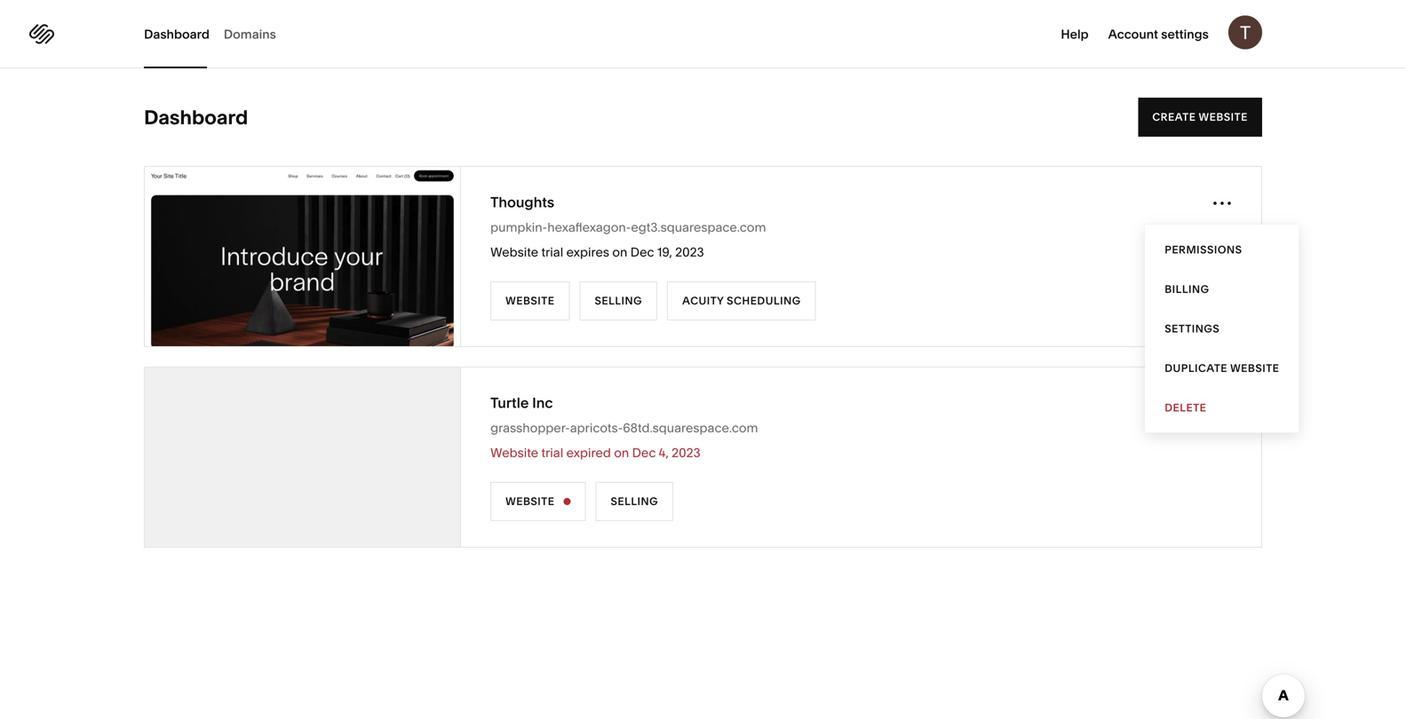 Task type: locate. For each thing, give the bounding box(es) containing it.
0 vertical spatial website link
[[491, 282, 570, 321]]

permissions
[[1165, 243, 1243, 256]]

trial left expires
[[542, 245, 564, 260]]

2 website link from the top
[[491, 482, 586, 522]]

to
[[279, 250, 295, 263]]

dec for thoughts
[[631, 245, 654, 260]]

0 vertical spatial dec
[[631, 245, 654, 260]]

19,
[[657, 245, 672, 260]]

on for turtle inc
[[614, 446, 629, 461]]

go to website
[[259, 250, 347, 263]]

duplicate website button
[[1146, 349, 1299, 388]]

2023 right 19,
[[675, 245, 704, 260]]

dec left 4,
[[632, 446, 656, 461]]

website inside duplicate website button
[[1231, 362, 1280, 375]]

1 website link from the top
[[491, 282, 570, 321]]

on down pumpkin-hexaflexagon-egt3.squarespace.com
[[613, 245, 628, 260]]

trial down grasshopper-
[[542, 446, 564, 461]]

apricots-
[[570, 421, 623, 436]]

tab list
[[144, 0, 290, 68]]

website
[[491, 245, 539, 260], [506, 295, 555, 307], [491, 446, 539, 461], [506, 495, 555, 508]]

hexaflexagon-
[[548, 220, 631, 235]]

1 vertical spatial on
[[614, 446, 629, 461]]

0 vertical spatial website
[[1199, 111, 1248, 124]]

1 vertical spatial 2023
[[672, 446, 701, 461]]

0 vertical spatial 2023
[[675, 245, 704, 260]]

help link
[[1061, 25, 1089, 42]]

dec
[[631, 245, 654, 260], [632, 446, 656, 461]]

dec for turtle inc
[[632, 446, 656, 461]]

duplicate website
[[1165, 362, 1280, 375]]

1 vertical spatial trial
[[542, 446, 564, 461]]

website for website trial expires on dec 19, 2023
[[491, 245, 539, 260]]

1 vertical spatial website link
[[491, 482, 586, 522]]

selling link for turtle inc
[[596, 482, 674, 522]]

trial for turtle inc
[[542, 446, 564, 461]]

selling link down website trial expires on dec 19, 2023
[[580, 282, 658, 321]]

0 vertical spatial trial
[[542, 245, 564, 260]]

website link
[[491, 282, 570, 321], [491, 482, 586, 522]]

create website
[[1153, 111, 1248, 124]]

dashboard
[[144, 27, 210, 42], [144, 105, 248, 129]]

on down grasshopper-apricots-68td.squarespace.com
[[614, 446, 629, 461]]

go to website button
[[245, 237, 361, 276]]

website for duplicate website
[[1231, 362, 1280, 375]]

trial
[[542, 245, 564, 260], [542, 446, 564, 461]]

settings
[[1162, 27, 1209, 42]]

selling link
[[580, 282, 658, 321], [596, 482, 674, 522]]

delete button
[[1146, 388, 1299, 428]]

website down settings link at the top of page
[[1231, 362, 1280, 375]]

turtle inc link
[[491, 394, 553, 413]]

dashboard down dashboard button
[[144, 105, 248, 129]]

2 trial from the top
[[542, 446, 564, 461]]

website link for turtle inc
[[491, 482, 586, 522]]

2 vertical spatial website
[[1231, 362, 1280, 375]]

1 trial from the top
[[542, 245, 564, 260]]

0 vertical spatial selling
[[595, 295, 643, 307]]

dashboard left domains
[[144, 27, 210, 42]]

2023
[[675, 245, 704, 260], [672, 446, 701, 461]]

website
[[1199, 111, 1248, 124], [297, 250, 347, 263], [1231, 362, 1280, 375]]

1 vertical spatial dashboard
[[144, 105, 248, 129]]

website link for thoughts
[[491, 282, 570, 321]]

expired
[[567, 446, 611, 461]]

website trial expired on dec 4, 2023
[[491, 446, 701, 461]]

dec left 19,
[[631, 245, 654, 260]]

selling down website trial expired on dec 4, 2023
[[611, 495, 659, 508]]

on
[[613, 245, 628, 260], [614, 446, 629, 461]]

website link down expired
[[491, 482, 586, 522]]

domains
[[224, 27, 276, 42]]

selling
[[595, 295, 643, 307], [611, 495, 659, 508]]

website link down pumpkin-
[[491, 282, 570, 321]]

billing
[[1165, 283, 1210, 296]]

2023 right 4,
[[672, 446, 701, 461]]

on for thoughts
[[613, 245, 628, 260]]

website for create website
[[1199, 111, 1248, 124]]

website for website link related to thoughts
[[506, 295, 555, 307]]

go to website link
[[145, 167, 461, 347]]

create
[[1153, 111, 1196, 124]]

acuity
[[683, 295, 724, 307]]

grasshopper-apricots-68td.squarespace.com
[[491, 421, 758, 436]]

4,
[[659, 446, 669, 461]]

selling down website trial expires on dec 19, 2023
[[595, 295, 643, 307]]

1 vertical spatial selling
[[611, 495, 659, 508]]

website trial expires on dec 19, 2023
[[491, 245, 704, 260]]

website right create
[[1199, 111, 1248, 124]]

account settings link
[[1109, 25, 1209, 42]]

0 vertical spatial selling link
[[580, 282, 658, 321]]

website right to
[[297, 250, 347, 263]]

1 vertical spatial dec
[[632, 446, 656, 461]]

expires
[[567, 245, 610, 260]]

duplicate
[[1165, 362, 1228, 375]]

1 dashboard from the top
[[144, 27, 210, 42]]

1 vertical spatial website
[[297, 250, 347, 263]]

go
[[259, 250, 277, 263]]

0 vertical spatial on
[[613, 245, 628, 260]]

menu
[[1146, 225, 1299, 433]]

website inside create website link
[[1199, 111, 1248, 124]]

1 vertical spatial selling link
[[596, 482, 674, 522]]

pumpkin-hexaflexagon-egt3.squarespace.com
[[491, 220, 766, 235]]

billing link
[[1146, 270, 1299, 309]]

acuity scheduling link
[[667, 282, 816, 321]]

selling link down 4,
[[596, 482, 674, 522]]

0 vertical spatial dashboard
[[144, 27, 210, 42]]



Task type: vqa. For each thing, say whether or not it's contained in the screenshot.
SEARCH field
no



Task type: describe. For each thing, give the bounding box(es) containing it.
website inside go to website button
[[297, 250, 347, 263]]

account settings
[[1109, 27, 1209, 42]]

thoughts
[[491, 194, 555, 211]]

help
[[1061, 27, 1089, 42]]

website for website trial expired on dec 4, 2023
[[491, 446, 539, 461]]

dashboard button
[[144, 0, 210, 68]]

2023 for turtle inc
[[672, 446, 701, 461]]

selling for turtle inc
[[611, 495, 659, 508]]

egt3.squarespace.com
[[631, 220, 766, 235]]

trial for thoughts
[[542, 245, 564, 260]]

settings
[[1165, 323, 1220, 335]]

create website link
[[1139, 98, 1263, 137]]

scheduling
[[727, 295, 801, 307]]

delete
[[1165, 402, 1207, 415]]

tab list containing dashboard
[[144, 0, 290, 68]]

selling for thoughts
[[595, 295, 643, 307]]

selling link for thoughts
[[580, 282, 658, 321]]

grasshopper-
[[491, 421, 570, 436]]

website for website link associated with turtle inc
[[506, 495, 555, 508]]

thoughts link
[[491, 193, 555, 212]]

68td.squarespace.com
[[623, 421, 758, 436]]

2023 for thoughts
[[675, 245, 704, 260]]

permissions link
[[1146, 230, 1299, 270]]

domains button
[[224, 0, 276, 68]]

turtle
[[491, 395, 529, 412]]

menu containing permissions
[[1146, 225, 1299, 433]]

turtle inc
[[491, 395, 553, 412]]

dashboard inside tab list
[[144, 27, 210, 42]]

account
[[1109, 27, 1159, 42]]

inc
[[532, 395, 553, 412]]

acuity scheduling
[[683, 295, 801, 307]]

pumpkin-
[[491, 220, 548, 235]]

2 dashboard from the top
[[144, 105, 248, 129]]

settings link
[[1146, 309, 1299, 349]]



